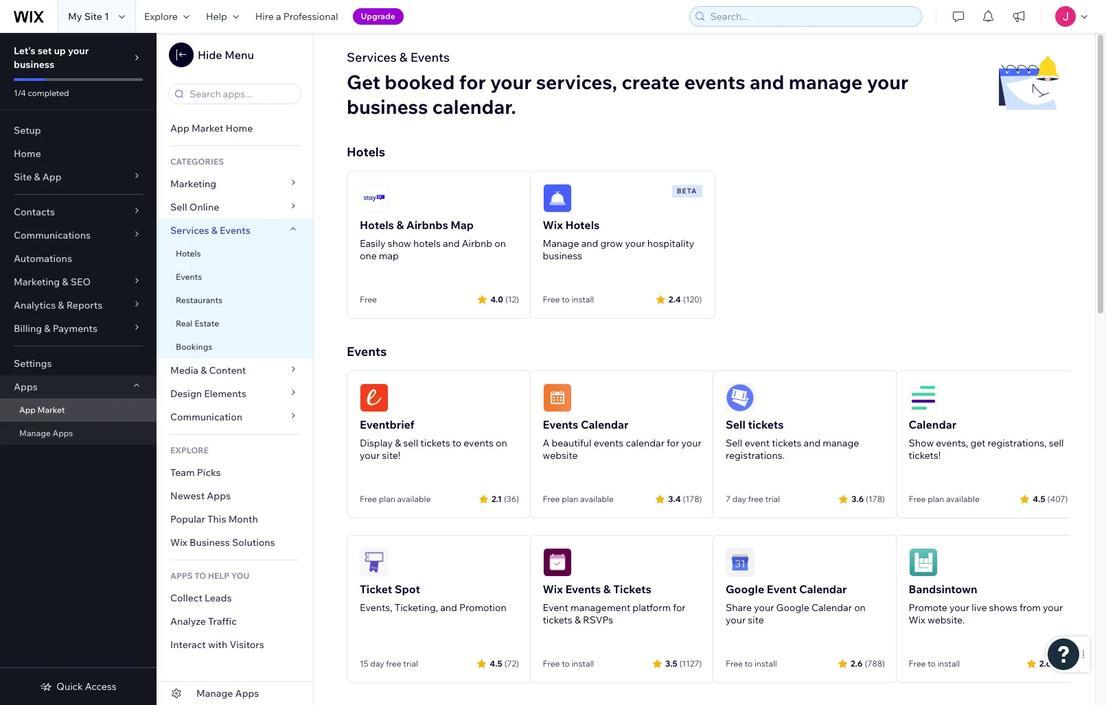 Task type: locate. For each thing, give the bounding box(es) containing it.
communications
[[14, 229, 91, 242]]

2 horizontal spatial events
[[684, 70, 745, 94]]

1 vertical spatial event
[[543, 602, 568, 614]]

1 available from the left
[[397, 494, 431, 505]]

calendar inside calendar show events, get registrations, sell tickets!
[[909, 418, 956, 432]]

1 horizontal spatial plan
[[562, 494, 578, 505]]

1 vertical spatial business
[[347, 95, 428, 119]]

events up management
[[565, 583, 601, 597]]

2 (178) from the left
[[866, 494, 885, 504]]

(178) for sell tickets
[[866, 494, 885, 504]]

wix inside wix hotels manage and grow your hospitality business
[[543, 218, 563, 232]]

2.6 for calendar
[[851, 659, 863, 669]]

& left rsvps
[[575, 614, 581, 627]]

spot
[[395, 583, 420, 597]]

wix left the website.
[[909, 614, 925, 627]]

0 horizontal spatial app
[[19, 405, 36, 415]]

sell tickets logo image
[[726, 384, 755, 413]]

1 horizontal spatial (178)
[[866, 494, 885, 504]]

& down "eventbrief"
[[395, 437, 401, 450]]

events
[[410, 49, 450, 65], [220, 225, 250, 237], [176, 272, 202, 282], [347, 344, 387, 360], [543, 418, 578, 432], [565, 583, 601, 597]]

1 vertical spatial manage
[[823, 437, 859, 450]]

wix down wix hotels logo
[[543, 218, 563, 232]]

google event calendar logo image
[[726, 549, 755, 577]]

2 horizontal spatial business
[[543, 250, 582, 262]]

market for app market
[[37, 405, 65, 415]]

newest
[[170, 490, 205, 503]]

0 horizontal spatial market
[[37, 405, 65, 415]]

1 vertical spatial manage
[[19, 428, 51, 439]]

site inside popup button
[[14, 171, 32, 183]]

ticketing,
[[395, 602, 438, 614]]

live
[[972, 602, 987, 614]]

0 vertical spatial google
[[726, 583, 764, 597]]

1 horizontal spatial sell
[[1049, 437, 1064, 450]]

settings link
[[0, 352, 157, 376]]

manage up the 3.6
[[823, 437, 859, 450]]

0 horizontal spatial free plan available
[[360, 494, 431, 505]]

free right (72)
[[543, 659, 560, 669]]

show
[[909, 437, 934, 450]]

sidebar element containing hide menu
[[157, 33, 314, 706]]

google event calendar share your google calendar on your site
[[726, 583, 866, 627]]

calendar inside events calendar a beautiful events calendar for your website
[[581, 418, 629, 432]]

business down let's
[[14, 58, 54, 71]]

4.5 left the (407)
[[1033, 494, 1045, 504]]

0 horizontal spatial trial
[[403, 659, 418, 669]]

apps down the settings at the left
[[14, 381, 38, 393]]

free to install for share
[[726, 659, 777, 669]]

on inside hotels & airbnbs map easily show hotels and airbnb on one map
[[495, 238, 506, 250]]

1 horizontal spatial app
[[42, 171, 62, 183]]

plan down tickets!
[[928, 494, 944, 505]]

1 vertical spatial sell
[[726, 418, 746, 432]]

app down home link
[[42, 171, 62, 183]]

free right (12)
[[543, 295, 560, 305]]

& inside dropdown button
[[58, 299, 64, 312]]

1 vertical spatial manage apps link
[[157, 682, 313, 706]]

on inside google event calendar share your google calendar on your site
[[854, 602, 866, 614]]

& inside "popup button"
[[44, 323, 50, 335]]

get
[[347, 70, 380, 94]]

0 vertical spatial services
[[347, 49, 397, 65]]

to for google event calendar
[[745, 659, 753, 669]]

free plan available down tickets!
[[909, 494, 980, 505]]

& up booked
[[399, 49, 408, 65]]

interact with visitors
[[170, 639, 264, 652]]

1 horizontal spatial 4.5
[[1033, 494, 1045, 504]]

eventbrief
[[360, 418, 415, 432]]

1 vertical spatial app
[[42, 171, 62, 183]]

services inside services & events get booked for your services, create events and manage your business calendar.
[[347, 49, 397, 65]]

hotels
[[413, 238, 441, 250]]

events up 2.1
[[464, 437, 494, 450]]

on right airbnb
[[495, 238, 506, 250]]

install for tickets
[[572, 659, 594, 669]]

services
[[347, 49, 397, 65], [170, 225, 209, 237]]

hotels down wix hotels logo
[[565, 218, 600, 232]]

install for live
[[937, 659, 960, 669]]

1 vertical spatial services
[[170, 225, 209, 237]]

free for wix events & tickets
[[543, 659, 560, 669]]

0 vertical spatial 4.5
[[1033, 494, 1045, 504]]

day for ticket
[[370, 659, 384, 669]]

restaurants link
[[157, 289, 313, 312]]

0 horizontal spatial business
[[14, 58, 54, 71]]

1 horizontal spatial available
[[580, 494, 614, 505]]

hotels & airbnbs map easily show hotels and airbnb on one map
[[360, 218, 506, 262]]

(178) for events calendar
[[683, 494, 702, 504]]

& for marketing & seo
[[62, 276, 68, 288]]

up
[[54, 45, 66, 57]]

free to install right (12)
[[543, 295, 594, 305]]

1 horizontal spatial marketing
[[170, 178, 216, 190]]

hotels
[[347, 144, 385, 160], [360, 218, 394, 232], [565, 218, 600, 232], [176, 249, 201, 259]]

sell down sell tickets logo
[[726, 418, 746, 432]]

2 vertical spatial on
[[854, 602, 866, 614]]

on for eventbrief
[[496, 437, 507, 450]]

bandsintown promote your live shows from your wix website.
[[909, 583, 1063, 627]]

(1127)
[[679, 659, 702, 669]]

wix events & tickets event management platform for tickets & rsvps
[[543, 583, 686, 627]]

0 vertical spatial trial
[[765, 494, 780, 505]]

hotels up easily
[[360, 218, 394, 232]]

1 horizontal spatial 2.6
[[1039, 659, 1051, 669]]

0 horizontal spatial events
[[464, 437, 494, 450]]

(178) right '3.4'
[[683, 494, 702, 504]]

events up the beautiful
[[543, 418, 578, 432]]

trial
[[765, 494, 780, 505], [403, 659, 418, 669]]

popular
[[170, 514, 205, 526]]

0 vertical spatial sell
[[170, 201, 187, 214]]

sell left event
[[726, 437, 742, 450]]

business
[[189, 537, 230, 549]]

2 horizontal spatial app
[[170, 122, 189, 135]]

manage apps down "app market"
[[19, 428, 73, 439]]

free down tickets!
[[909, 494, 926, 505]]

your inside let's set up your business
[[68, 45, 89, 57]]

2.6
[[851, 659, 863, 669], [1039, 659, 1051, 669]]

free down display
[[360, 494, 377, 505]]

& down online
[[211, 225, 218, 237]]

calendar logo image
[[909, 384, 938, 413]]

4.5 left (72)
[[490, 659, 502, 669]]

2.6 left "(52)"
[[1039, 659, 1051, 669]]

business
[[14, 58, 54, 71], [347, 95, 428, 119], [543, 250, 582, 262]]

home down search apps... field
[[226, 122, 253, 135]]

wix down wix events & tickets logo
[[543, 583, 563, 597]]

free right '7'
[[748, 494, 764, 505]]

site left 1
[[84, 10, 102, 23]]

marketing for marketing
[[170, 178, 216, 190]]

3 free plan available from the left
[[909, 494, 980, 505]]

0 horizontal spatial day
[[370, 659, 384, 669]]

0 horizontal spatial sell
[[403, 437, 418, 450]]

1/4 completed
[[14, 88, 69, 98]]

1 horizontal spatial event
[[767, 583, 797, 597]]

0 vertical spatial event
[[767, 583, 797, 597]]

events inside services & events get booked for your services, create events and manage your business calendar.
[[410, 49, 450, 65]]

2.6 for your
[[1039, 659, 1051, 669]]

1 plan from the left
[[379, 494, 395, 505]]

market up categories
[[192, 122, 223, 135]]

free for wix hotels
[[543, 295, 560, 305]]

business inside services & events get booked for your services, create events and manage your business calendar.
[[347, 95, 428, 119]]

& up show in the left of the page
[[396, 218, 404, 232]]

0 horizontal spatial marketing
[[14, 276, 60, 288]]

1 2.6 from the left
[[851, 659, 863, 669]]

manage apps
[[19, 428, 73, 439], [196, 688, 259, 700]]

& for billing & payments
[[44, 323, 50, 335]]

business left grow at top right
[[543, 250, 582, 262]]

access
[[85, 681, 116, 693]]

for up calendar.
[[459, 70, 486, 94]]

0 vertical spatial home
[[226, 122, 253, 135]]

2.6 (788)
[[851, 659, 885, 669]]

1 (178) from the left
[[683, 494, 702, 504]]

tickets left rsvps
[[543, 614, 572, 627]]

your inside "eventbrief display & sell tickets to events on your site!"
[[360, 450, 380, 462]]

Search... field
[[706, 7, 917, 26]]

1 vertical spatial 4.5
[[490, 659, 502, 669]]

manage down "app market"
[[19, 428, 51, 439]]

1 horizontal spatial manage apps
[[196, 688, 259, 700]]

& for media & content
[[201, 365, 207, 377]]

sell right registrations,
[[1049, 437, 1064, 450]]

event
[[767, 583, 797, 597], [543, 602, 568, 614]]

2 sidebar element from the left
[[157, 33, 314, 706]]

2 horizontal spatial plan
[[928, 494, 944, 505]]

free to install for and
[[543, 295, 594, 305]]

1 vertical spatial home
[[14, 148, 41, 160]]

2 2.6 from the left
[[1039, 659, 1051, 669]]

& for hotels & airbnbs map easily show hotels and airbnb on one map
[[396, 218, 404, 232]]

real estate
[[176, 319, 219, 329]]

sidebar element
[[0, 33, 157, 706], [157, 33, 314, 706]]

online
[[189, 201, 219, 214]]

0 horizontal spatial site
[[14, 171, 32, 183]]

events up hotels link
[[220, 225, 250, 237]]

1 vertical spatial manage apps
[[196, 688, 259, 700]]

1 free plan available from the left
[[360, 494, 431, 505]]

events left calendar
[[594, 437, 624, 450]]

get
[[970, 437, 985, 450]]

0 horizontal spatial plan
[[379, 494, 395, 505]]

manage down wix hotels logo
[[543, 238, 579, 250]]

2 horizontal spatial available
[[946, 494, 980, 505]]

4.0 (12)
[[490, 294, 519, 304]]

for inside wix events & tickets event management platform for tickets & rsvps
[[673, 602, 686, 614]]

2 vertical spatial for
[[673, 602, 686, 614]]

1 sidebar element from the left
[[0, 33, 157, 706]]

0 vertical spatial app
[[170, 122, 189, 135]]

free for google event calendar
[[726, 659, 743, 669]]

market for app market home
[[192, 122, 223, 135]]

hotels down services & events
[[176, 249, 201, 259]]

tickets up event
[[748, 418, 784, 432]]

tickets inside wix events & tickets event management platform for tickets & rsvps
[[543, 614, 572, 627]]

app up categories
[[170, 122, 189, 135]]

on inside "eventbrief display & sell tickets to events on your site!"
[[496, 437, 507, 450]]

0 vertical spatial for
[[459, 70, 486, 94]]

1 horizontal spatial business
[[347, 95, 428, 119]]

leads
[[205, 593, 232, 605]]

airbnbs
[[406, 218, 448, 232]]

analyze traffic link
[[157, 610, 313, 634]]

for right platform
[[673, 602, 686, 614]]

1 sell from the left
[[403, 437, 418, 450]]

0 horizontal spatial available
[[397, 494, 431, 505]]

manage down interact with visitors
[[196, 688, 233, 700]]

trial right '7'
[[765, 494, 780, 505]]

& for services & events
[[211, 225, 218, 237]]

collect
[[170, 593, 202, 605]]

1 vertical spatial market
[[37, 405, 65, 415]]

app down the settings at the left
[[19, 405, 36, 415]]

for inside services & events get booked for your services, create events and manage your business calendar.
[[459, 70, 486, 94]]

1 vertical spatial trial
[[403, 659, 418, 669]]

wix hotels logo image
[[543, 184, 572, 213]]

manage apps link down interact with visitors "link"
[[157, 682, 313, 706]]

collect leads
[[170, 593, 232, 605]]

free plan available for calendar
[[543, 494, 614, 505]]

3.5
[[665, 659, 677, 669]]

your
[[68, 45, 89, 57], [490, 70, 532, 94], [867, 70, 909, 94], [625, 238, 645, 250], [681, 437, 702, 450], [360, 450, 380, 462], [754, 602, 774, 614], [949, 602, 970, 614], [1043, 602, 1063, 614], [726, 614, 746, 627]]

available down site!
[[397, 494, 431, 505]]

registrations.
[[726, 450, 785, 462]]

0 horizontal spatial manage apps
[[19, 428, 73, 439]]

0 vertical spatial free
[[748, 494, 764, 505]]

0 vertical spatial day
[[732, 494, 746, 505]]

1 horizontal spatial google
[[776, 602, 809, 614]]

google
[[726, 583, 764, 597], [776, 602, 809, 614]]

2 plan from the left
[[562, 494, 578, 505]]

free right 15 at the bottom left of the page
[[386, 659, 401, 669]]

free right (36)
[[543, 494, 560, 505]]

& left seo
[[62, 276, 68, 288]]

sell for online
[[170, 201, 187, 214]]

home link
[[0, 142, 157, 165]]

0 horizontal spatial free
[[386, 659, 401, 669]]

2 horizontal spatial free plan available
[[909, 494, 980, 505]]

available down the beautiful
[[580, 494, 614, 505]]

1 vertical spatial site
[[14, 171, 32, 183]]

0 vertical spatial manage
[[789, 70, 863, 94]]

(36)
[[504, 494, 519, 504]]

& up contacts
[[34, 171, 40, 183]]

free to install down site
[[726, 659, 777, 669]]

wix inside wix events & tickets event management platform for tickets & rsvps
[[543, 583, 563, 597]]

1 horizontal spatial day
[[732, 494, 746, 505]]

plan for show
[[928, 494, 944, 505]]

2.6 left (788)
[[851, 659, 863, 669]]

15
[[360, 659, 368, 669]]

plan down site!
[[379, 494, 395, 505]]

3.4 (178)
[[668, 494, 702, 504]]

day right '7'
[[732, 494, 746, 505]]

interact
[[170, 639, 206, 652]]

install
[[572, 295, 594, 305], [572, 659, 594, 669], [754, 659, 777, 669], [937, 659, 960, 669]]

and inside hotels & airbnbs map easily show hotels and airbnb on one map
[[443, 238, 460, 250]]

1 vertical spatial on
[[496, 437, 507, 450]]

2.4
[[669, 294, 681, 304]]

Search apps... field
[[185, 84, 297, 104]]

1 vertical spatial for
[[667, 437, 679, 450]]

events right create
[[684, 70, 745, 94]]

& inside "eventbrief display & sell tickets to events on your site!"
[[395, 437, 401, 450]]

2 vertical spatial app
[[19, 405, 36, 415]]

2 free plan available from the left
[[543, 494, 614, 505]]

2 vertical spatial business
[[543, 250, 582, 262]]

and inside wix hotels manage and grow your hospitality business
[[581, 238, 598, 250]]

0 horizontal spatial 4.5
[[490, 659, 502, 669]]

marketing up analytics
[[14, 276, 60, 288]]

services up get
[[347, 49, 397, 65]]

on left "a"
[[496, 437, 507, 450]]

marketing down categories
[[170, 178, 216, 190]]

1 horizontal spatial services
[[347, 49, 397, 65]]

events inside events calendar a beautiful events calendar for your website
[[594, 437, 624, 450]]

1 horizontal spatial site
[[84, 10, 102, 23]]

services & events link
[[157, 219, 313, 242]]

services down sell online at left top
[[170, 225, 209, 237]]

free for spot
[[386, 659, 401, 669]]

to right (72)
[[562, 659, 570, 669]]

google right site
[[776, 602, 809, 614]]

hide
[[198, 48, 222, 62]]

app inside popup button
[[42, 171, 62, 183]]

sell for tickets
[[726, 418, 746, 432]]

design elements link
[[157, 382, 313, 406]]

1 horizontal spatial trial
[[765, 494, 780, 505]]

day for sell
[[732, 494, 746, 505]]

free to install down the website.
[[909, 659, 960, 669]]

free
[[360, 295, 377, 305], [543, 295, 560, 305], [360, 494, 377, 505], [543, 494, 560, 505], [909, 494, 926, 505], [543, 659, 560, 669], [726, 659, 743, 669], [909, 659, 926, 669]]

2 available from the left
[[580, 494, 614, 505]]

plan
[[379, 494, 395, 505], [562, 494, 578, 505], [928, 494, 944, 505]]

sell
[[403, 437, 418, 450], [1049, 437, 1064, 450]]

display
[[360, 437, 393, 450]]

2 sell from the left
[[1049, 437, 1064, 450]]

install for share
[[754, 659, 777, 669]]

trial right 15 at the bottom left of the page
[[403, 659, 418, 669]]

calendar show events, get registrations, sell tickets!
[[909, 418, 1064, 462]]

newest apps
[[170, 490, 231, 503]]

0 horizontal spatial (178)
[[683, 494, 702, 504]]

1 vertical spatial day
[[370, 659, 384, 669]]

1 vertical spatial free
[[386, 659, 401, 669]]

and inside services & events get booked for your services, create events and manage your business calendar.
[[750, 70, 784, 94]]

1 horizontal spatial events
[[594, 437, 624, 450]]

day right 15 at the bottom left of the page
[[370, 659, 384, 669]]

services inside "link"
[[170, 225, 209, 237]]

0 vertical spatial marketing
[[170, 178, 216, 190]]

15 day free trial
[[360, 659, 418, 669]]

ticket
[[360, 583, 392, 597]]

on up 2.6 (788)
[[854, 602, 866, 614]]

& inside "link"
[[211, 225, 218, 237]]

1 horizontal spatial market
[[192, 122, 223, 135]]

2 horizontal spatial manage
[[543, 238, 579, 250]]

& up management
[[603, 583, 611, 597]]

marketing for marketing & seo
[[14, 276, 60, 288]]

hotels & airbnbs map logo image
[[360, 184, 389, 213]]

0 vertical spatial business
[[14, 58, 54, 71]]

& inside hotels & airbnbs map easily show hotels and airbnb on one map
[[396, 218, 404, 232]]

booked
[[385, 70, 455, 94]]

0 vertical spatial manage apps link
[[0, 422, 157, 446]]

& inside services & events get booked for your services, create events and manage your business calendar.
[[399, 49, 408, 65]]

let's
[[14, 45, 35, 57]]

marketing inside popup button
[[14, 276, 60, 288]]

management
[[571, 602, 630, 614]]

& right the "media"
[[201, 365, 207, 377]]

hotels up hotels & airbnbs map logo
[[347, 144, 385, 160]]

registrations,
[[988, 437, 1047, 450]]

1 vertical spatial marketing
[[14, 276, 60, 288]]

wix down popular
[[170, 537, 187, 549]]

beautiful
[[552, 437, 592, 450]]

1 horizontal spatial free
[[748, 494, 764, 505]]

bookings
[[176, 342, 212, 352]]

free plan available down website
[[543, 494, 614, 505]]

plan for display
[[379, 494, 395, 505]]

0 vertical spatial manage
[[543, 238, 579, 250]]

events up restaurants
[[176, 272, 202, 282]]

3 plan from the left
[[928, 494, 944, 505]]

0 horizontal spatial 2.6
[[851, 659, 863, 669]]

0 vertical spatial market
[[192, 122, 223, 135]]

1 horizontal spatial free plan available
[[543, 494, 614, 505]]

3 available from the left
[[946, 494, 980, 505]]

event inside google event calendar share your google calendar on your site
[[767, 583, 797, 597]]

sell left online
[[170, 201, 187, 214]]

this
[[207, 514, 226, 526]]

manage apps link down "app market"
[[0, 422, 157, 446]]

0 horizontal spatial event
[[543, 602, 568, 614]]

market down apps dropdown button
[[37, 405, 65, 415]]

apps inside dropdown button
[[14, 381, 38, 393]]

2.1
[[492, 494, 502, 504]]

(72)
[[504, 659, 519, 669]]

home down "setup"
[[14, 148, 41, 160]]

for right calendar
[[667, 437, 679, 450]]

1 vertical spatial google
[[776, 602, 809, 614]]

to right (12)
[[562, 295, 570, 305]]

events link
[[157, 266, 313, 289]]

(178) right the 3.6
[[866, 494, 885, 504]]

free to install down rsvps
[[543, 659, 594, 669]]

3.5 (1127)
[[665, 659, 702, 669]]

app market home link
[[157, 117, 313, 140]]

free plan available down site!
[[360, 494, 431, 505]]

events calendar logo image
[[543, 384, 572, 413]]

free right (1127) at the bottom
[[726, 659, 743, 669]]

to down the website.
[[928, 659, 936, 669]]

explore
[[144, 10, 178, 23]]

hospitality
[[647, 238, 694, 250]]

0 horizontal spatial services
[[170, 225, 209, 237]]

manage down search... 'field'
[[789, 70, 863, 94]]

available down events, in the bottom right of the page
[[946, 494, 980, 505]]

and inside sell tickets sell event tickets and manage registrations.
[[804, 437, 821, 450]]

google up share
[[726, 583, 764, 597]]

2.6 (52)
[[1039, 659, 1068, 669]]

1 horizontal spatial manage
[[196, 688, 233, 700]]

grow
[[600, 238, 623, 250]]

sell right site!
[[403, 437, 418, 450]]

services,
[[536, 70, 617, 94]]

0 vertical spatial on
[[495, 238, 506, 250]]

0 horizontal spatial home
[[14, 148, 41, 160]]

manage inside sell tickets sell event tickets and manage registrations.
[[823, 437, 859, 450]]



Task type: vqa. For each thing, say whether or not it's contained in the screenshot.


Task type: describe. For each thing, give the bounding box(es) containing it.
app for app market
[[19, 405, 36, 415]]

1 horizontal spatial home
[[226, 122, 253, 135]]

menu
[[225, 48, 254, 62]]

settings
[[14, 358, 52, 370]]

hide menu
[[198, 48, 254, 62]]

quick
[[57, 681, 83, 693]]

a
[[543, 437, 549, 450]]

reports
[[66, 299, 102, 312]]

(12)
[[505, 294, 519, 304]]

elements
[[204, 388, 246, 400]]

free to install for tickets
[[543, 659, 594, 669]]

eventbrief logo image
[[360, 384, 389, 413]]

sidebar element containing let's set up your business
[[0, 33, 157, 706]]

media & content link
[[157, 359, 313, 382]]

from
[[1020, 602, 1041, 614]]

events up eventbrief logo
[[347, 344, 387, 360]]

(788)
[[865, 659, 885, 669]]

2 vertical spatial sell
[[726, 437, 742, 450]]

app market
[[19, 405, 65, 415]]

4.0
[[490, 294, 503, 304]]

easily
[[360, 238, 385, 250]]

traffic
[[208, 616, 237, 628]]

map
[[451, 218, 474, 232]]

popular this month link
[[157, 508, 313, 531]]

apps to help you
[[170, 571, 249, 582]]

sell inside calendar show events, get registrations, sell tickets!
[[1049, 437, 1064, 450]]

hire a professional
[[255, 10, 338, 23]]

bookings link
[[157, 336, 313, 359]]

services & events
[[170, 225, 250, 237]]

7
[[726, 494, 731, 505]]

tickets right event
[[772, 437, 802, 450]]

analytics & reports
[[14, 299, 102, 312]]

collect leads link
[[157, 587, 313, 610]]

real
[[176, 319, 193, 329]]

events calendar a beautiful events calendar for your website
[[543, 418, 702, 462]]

calendar
[[626, 437, 665, 450]]

0 horizontal spatial google
[[726, 583, 764, 597]]

apps up this
[[207, 490, 231, 503]]

visitors
[[230, 639, 264, 652]]

marketing & seo
[[14, 276, 91, 288]]

your inside events calendar a beautiful events calendar for your website
[[681, 437, 702, 450]]

(52)
[[1053, 659, 1068, 669]]

& for services & events get booked for your services, create events and manage your business calendar.
[[399, 49, 408, 65]]

free for eventbrief
[[360, 494, 377, 505]]

to for wix hotels
[[562, 295, 570, 305]]

real estate link
[[157, 312, 313, 336]]

& for site & app
[[34, 171, 40, 183]]

website
[[543, 450, 578, 462]]

events inside services & events get booked for your services, create events and manage your business calendar.
[[684, 70, 745, 94]]

media
[[170, 365, 198, 377]]

business inside let's set up your business
[[14, 58, 54, 71]]

billing
[[14, 323, 42, 335]]

free for bandsintown
[[909, 659, 926, 669]]

wix for business
[[170, 537, 187, 549]]

free down one
[[360, 295, 377, 305]]

for inside events calendar a beautiful events calendar for your website
[[667, 437, 679, 450]]

to for wix events & tickets
[[562, 659, 570, 669]]

free for events calendar
[[543, 494, 560, 505]]

to inside "eventbrief display & sell tickets to events on your site!"
[[452, 437, 462, 450]]

my site 1
[[68, 10, 109, 23]]

4.5 for calendar
[[1033, 494, 1045, 504]]

rsvps
[[583, 614, 613, 627]]

wix for events
[[543, 583, 563, 597]]

ticket spot logo image
[[360, 549, 389, 577]]

4.5 (407)
[[1033, 494, 1068, 504]]

sell online
[[170, 201, 219, 214]]

promote
[[909, 602, 947, 614]]

let's set up your business
[[14, 45, 89, 71]]

events inside "eventbrief display & sell tickets to events on your site!"
[[464, 437, 494, 450]]

events inside events calendar a beautiful events calendar for your website
[[543, 418, 578, 432]]

2 vertical spatial manage
[[196, 688, 233, 700]]

event inside wix events & tickets event management platform for tickets & rsvps
[[543, 602, 568, 614]]

popular this month
[[170, 514, 258, 526]]

team picks link
[[157, 461, 313, 485]]

picks
[[197, 467, 221, 479]]

analyze traffic
[[170, 616, 237, 628]]

free for calendar
[[909, 494, 926, 505]]

hotels inside sidebar element
[[176, 249, 201, 259]]

available for calendar
[[580, 494, 614, 505]]

app market home
[[170, 122, 253, 135]]

apps button
[[0, 376, 157, 399]]

analyze
[[170, 616, 206, 628]]

promotion
[[459, 602, 506, 614]]

free plan available for show
[[909, 494, 980, 505]]

4.5 (72)
[[490, 659, 519, 669]]

to for bandsintown
[[928, 659, 936, 669]]

setup
[[14, 124, 41, 137]]

services for services & events get booked for your services, create events and manage your business calendar.
[[347, 49, 397, 65]]

0 horizontal spatial manage
[[19, 428, 51, 439]]

content
[[209, 365, 246, 377]]

seo
[[71, 276, 91, 288]]

and inside ticket spot events, ticketing, and promotion
[[440, 602, 457, 614]]

communication
[[170, 411, 245, 424]]

website.
[[928, 614, 965, 627]]

wix hotels manage and grow your hospitality business
[[543, 218, 694, 262]]

free for tickets
[[748, 494, 764, 505]]

app for app market home
[[170, 122, 189, 135]]

events,
[[936, 437, 968, 450]]

events inside wix events & tickets event management platform for tickets & rsvps
[[565, 583, 601, 597]]

3.6
[[852, 494, 864, 504]]

trial for sell tickets
[[765, 494, 780, 505]]

3.6 (178)
[[852, 494, 885, 504]]

wix inside bandsintown promote your live shows from your wix website.
[[909, 614, 925, 627]]

newest apps link
[[157, 485, 313, 508]]

business inside wix hotels manage and grow your hospitality business
[[543, 250, 582, 262]]

site & app
[[14, 171, 62, 183]]

2.4 (120)
[[669, 294, 702, 304]]

hotels inside hotels & airbnbs map easily show hotels and airbnb on one map
[[360, 218, 394, 232]]

hotels link
[[157, 242, 313, 266]]

marketing & seo button
[[0, 271, 157, 294]]

events,
[[360, 602, 392, 614]]

0 vertical spatial site
[[84, 10, 102, 23]]

free to install for live
[[909, 659, 960, 669]]

& for analytics & reports
[[58, 299, 64, 312]]

free plan available for display
[[360, 494, 431, 505]]

wix events & tickets logo image
[[543, 549, 572, 577]]

design
[[170, 388, 202, 400]]

upgrade button
[[353, 8, 404, 25]]

services for services & events
[[170, 225, 209, 237]]

setup link
[[0, 119, 157, 142]]

trial for ticket spot
[[403, 659, 418, 669]]

sell inside "eventbrief display & sell tickets to events on your site!"
[[403, 437, 418, 450]]

available for show
[[946, 494, 980, 505]]

upgrade
[[361, 11, 395, 21]]

tickets inside "eventbrief display & sell tickets to events on your site!"
[[420, 437, 450, 450]]

platform
[[633, 602, 671, 614]]

4.5 for ticket spot
[[490, 659, 502, 669]]

tickets
[[613, 583, 651, 597]]

plan for calendar
[[562, 494, 578, 505]]

analytics & reports button
[[0, 294, 157, 317]]

hotels inside wix hotels manage and grow your hospitality business
[[565, 218, 600, 232]]

available for display
[[397, 494, 431, 505]]

month
[[228, 514, 258, 526]]

install for and
[[572, 295, 594, 305]]

apps down visitors
[[235, 688, 259, 700]]

manage inside wix hotels manage and grow your hospitality business
[[543, 238, 579, 250]]

manage inside services & events get booked for your services, create events and manage your business calendar.
[[789, 70, 863, 94]]

interact with visitors link
[[157, 634, 313, 657]]

apps down app market link
[[53, 428, 73, 439]]

sell online link
[[157, 196, 313, 219]]

bandsintown logo image
[[909, 549, 938, 577]]

0 vertical spatial manage apps
[[19, 428, 73, 439]]

wix for hotels
[[543, 218, 563, 232]]

your inside wix hotels manage and grow your hospitality business
[[625, 238, 645, 250]]

design elements
[[170, 388, 246, 400]]

on for google
[[854, 602, 866, 614]]

team picks
[[170, 467, 221, 479]]



